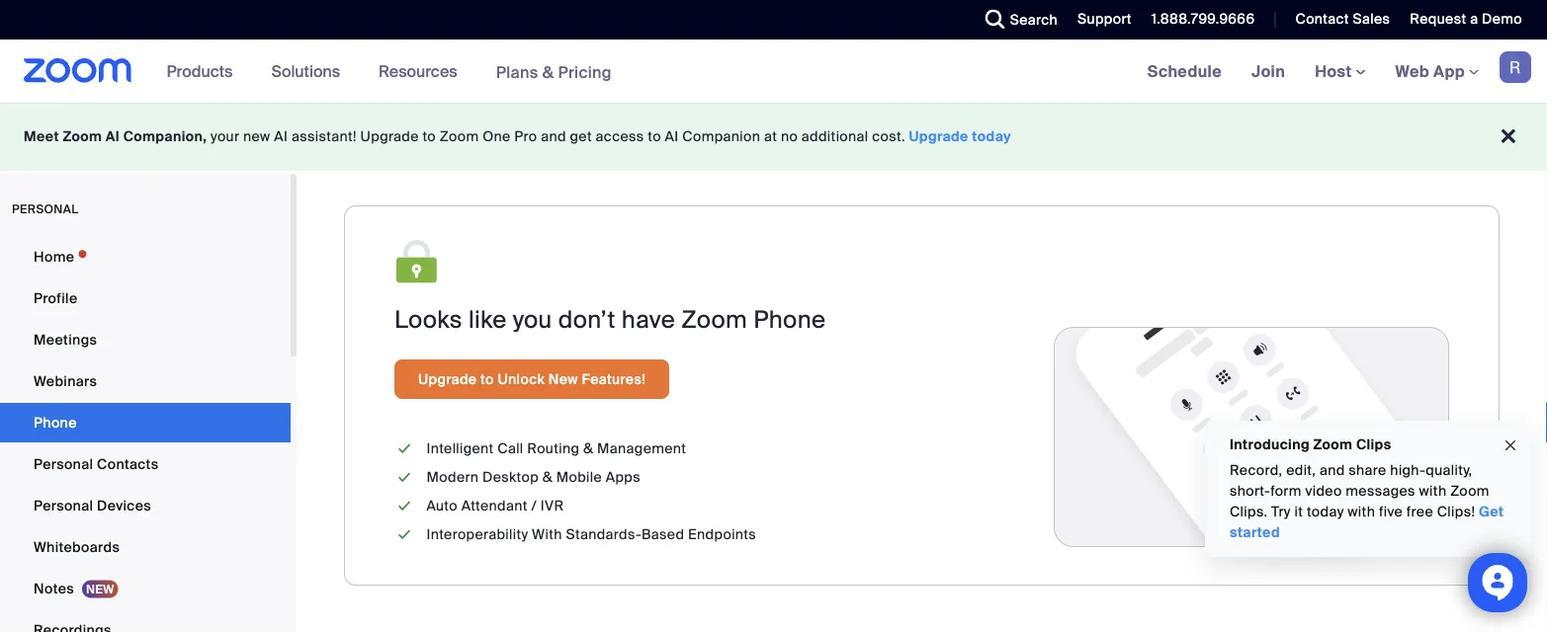 Task type: describe. For each thing, give the bounding box(es) containing it.
form
[[1271, 483, 1302, 501]]

phone link
[[0, 403, 291, 443]]

a
[[1470, 10, 1479, 28]]

meetings navigation
[[1133, 40, 1548, 104]]

& inside product information navigation
[[543, 62, 554, 82]]

video
[[1306, 483, 1342, 501]]

endpoints
[[688, 526, 757, 544]]

assistant!
[[292, 128, 357, 146]]

demo
[[1482, 10, 1523, 28]]

2 ai from the left
[[274, 128, 288, 146]]

free
[[1407, 503, 1434, 522]]

desktop
[[483, 469, 539, 487]]

today inside the meet zoom ai companion, footer
[[972, 128, 1012, 146]]

get started link
[[1230, 503, 1504, 542]]

one
[[483, 128, 511, 146]]

personal contacts link
[[0, 445, 291, 485]]

web app
[[1396, 61, 1465, 82]]

call
[[498, 440, 524, 458]]

schedule link
[[1133, 40, 1237, 103]]

meet
[[24, 128, 59, 146]]

whiteboards link
[[0, 528, 291, 568]]

personal menu menu
[[0, 237, 291, 633]]

1 vertical spatial &
[[583, 440, 594, 458]]

apps
[[606, 469, 641, 487]]

contacts
[[97, 455, 159, 474]]

host
[[1315, 61, 1356, 82]]

web
[[1396, 61, 1430, 82]]

companion,
[[123, 128, 207, 146]]

don't
[[558, 305, 616, 335]]

join link
[[1237, 40, 1300, 103]]

new
[[549, 370, 578, 389]]

at
[[764, 128, 777, 146]]

checked image for modern
[[395, 468, 415, 488]]

clips
[[1357, 436, 1392, 454]]

cost.
[[872, 128, 906, 146]]

devices
[[97, 497, 151, 515]]

close image
[[1503, 435, 1519, 457]]

plans & pricing
[[496, 62, 612, 82]]

search button
[[971, 0, 1063, 40]]

1 ai from the left
[[106, 128, 120, 146]]

meetings
[[34, 331, 97, 349]]

notes
[[34, 580, 74, 598]]

/
[[531, 497, 537, 516]]

additional
[[802, 128, 869, 146]]

solutions
[[271, 61, 340, 82]]

upgrade to unlock new features!
[[418, 370, 646, 389]]

meet zoom ai companion, your new ai assistant! upgrade to zoom one pro and get access to ai companion at no additional cost. upgrade today
[[24, 128, 1012, 146]]

short-
[[1230, 483, 1271, 501]]

looks
[[395, 305, 463, 335]]

personal devices
[[34, 497, 151, 515]]

and inside the record, edit, and share high-quality, short-form video messages with zoom clips. try it today with five free clips!
[[1320, 462, 1345, 480]]

looks like you don't have zoom phone
[[395, 305, 826, 335]]

3 ai from the left
[[665, 128, 679, 146]]

get started
[[1230, 503, 1504, 542]]

personal
[[12, 202, 79, 217]]

your
[[211, 128, 240, 146]]

companion
[[683, 128, 761, 146]]

messages
[[1346, 483, 1416, 501]]

interoperability with standards-based endpoints
[[427, 526, 757, 544]]

you
[[513, 305, 552, 335]]

products
[[167, 61, 233, 82]]

interoperability
[[427, 526, 528, 544]]

upgrade inside button
[[418, 370, 477, 389]]

products button
[[167, 40, 242, 103]]

auto
[[427, 497, 458, 516]]

modern
[[427, 469, 479, 487]]

personal devices link
[[0, 486, 291, 526]]

get
[[1479, 503, 1504, 522]]

request
[[1410, 10, 1467, 28]]

schedule
[[1148, 61, 1222, 82]]

quality,
[[1426, 462, 1473, 480]]

meetings link
[[0, 320, 291, 360]]

banner containing products
[[0, 40, 1548, 104]]

upgrade down product information navigation in the left top of the page
[[360, 128, 419, 146]]

to inside upgrade to unlock new features! button
[[481, 370, 494, 389]]

1.888.799.9666 button up schedule link
[[1152, 10, 1255, 28]]

0 horizontal spatial with
[[1348, 503, 1376, 522]]

1.888.799.9666
[[1152, 10, 1255, 28]]

zoom inside the record, edit, and share high-quality, short-form video messages with zoom clips. try it today with five free clips!
[[1451, 483, 1490, 501]]

pro
[[515, 128, 537, 146]]



Task type: locate. For each thing, give the bounding box(es) containing it.
attendant
[[461, 497, 528, 516]]

modern desktop & mobile apps
[[427, 469, 641, 487]]

meet zoom ai companion, footer
[[0, 103, 1548, 171]]

0 vertical spatial checked image
[[395, 439, 415, 460]]

intelligent call routing & management
[[427, 440, 686, 458]]

1 vertical spatial personal
[[34, 497, 93, 515]]

1.888.799.9666 button
[[1137, 0, 1260, 40], [1152, 10, 1255, 28]]

join
[[1252, 61, 1286, 82]]

0 vertical spatial with
[[1420, 483, 1447, 501]]

profile
[[34, 289, 78, 308]]

pricing
[[558, 62, 612, 82]]

plans & pricing link
[[496, 62, 612, 82], [496, 62, 612, 82]]

1 horizontal spatial with
[[1420, 483, 1447, 501]]

0 horizontal spatial and
[[541, 128, 566, 146]]

and inside the meet zoom ai companion, footer
[[541, 128, 566, 146]]

request a demo
[[1410, 10, 1523, 28]]

zoom left clips
[[1314, 436, 1353, 454]]

support link
[[1063, 0, 1137, 40], [1078, 10, 1132, 28]]

banner
[[0, 40, 1548, 104]]

phone inside phone 'link'
[[34, 414, 77, 432]]

web app button
[[1396, 61, 1479, 82]]

profile link
[[0, 279, 291, 318]]

upgrade down looks on the left of page
[[418, 370, 477, 389]]

0 horizontal spatial ai
[[106, 128, 120, 146]]

1.888.799.9666 button up schedule at the right top
[[1137, 0, 1260, 40]]

1 horizontal spatial to
[[481, 370, 494, 389]]

new
[[243, 128, 271, 146]]

webinars link
[[0, 362, 291, 401]]

to left the unlock
[[481, 370, 494, 389]]

2 checked image from the top
[[395, 496, 415, 517]]

checked image
[[395, 439, 415, 460], [395, 525, 415, 546]]

resources button
[[379, 40, 466, 103]]

checked image left the intelligent
[[395, 439, 415, 460]]

0 vertical spatial today
[[972, 128, 1012, 146]]

2 horizontal spatial ai
[[665, 128, 679, 146]]

it
[[1295, 503, 1303, 522]]

zoom left one
[[440, 128, 479, 146]]

0 vertical spatial phone
[[754, 305, 826, 335]]

checked image
[[395, 468, 415, 488], [395, 496, 415, 517]]

record, edit, and share high-quality, short-form video messages with zoom clips. try it today with five free clips!
[[1230, 462, 1490, 522]]

with down messages
[[1348, 503, 1376, 522]]

with up free
[[1420, 483, 1447, 501]]

zoom up clips!
[[1451, 483, 1490, 501]]

contact sales link
[[1281, 0, 1396, 40], [1296, 10, 1391, 28]]

like
[[469, 305, 507, 335]]

to down resources dropdown button in the top left of the page
[[423, 128, 436, 146]]

whiteboards
[[34, 538, 120, 557]]

checked image for intelligent
[[395, 439, 415, 460]]

clips.
[[1230, 503, 1268, 522]]

contact sales
[[1296, 10, 1391, 28]]

host button
[[1315, 61, 1366, 82]]

checked image left interoperability
[[395, 525, 415, 546]]

and left get
[[541, 128, 566, 146]]

1 horizontal spatial today
[[1307, 503, 1344, 522]]

1 horizontal spatial and
[[1320, 462, 1345, 480]]

clips!
[[1438, 503, 1476, 522]]

support
[[1078, 10, 1132, 28]]

access
[[596, 128, 644, 146]]

0 vertical spatial personal
[[34, 455, 93, 474]]

no
[[781, 128, 798, 146]]

1 horizontal spatial phone
[[754, 305, 826, 335]]

personal up whiteboards
[[34, 497, 93, 515]]

&
[[543, 62, 554, 82], [583, 440, 594, 458], [543, 469, 553, 487]]

introducing
[[1230, 436, 1310, 454]]

zoom logo image
[[24, 58, 132, 83]]

personal for personal devices
[[34, 497, 93, 515]]

1 vertical spatial and
[[1320, 462, 1345, 480]]

try
[[1272, 503, 1291, 522]]

1 vertical spatial phone
[[34, 414, 77, 432]]

upgrade today link
[[909, 128, 1012, 146]]

mobile
[[556, 469, 602, 487]]

notes link
[[0, 570, 291, 609]]

checked image for auto
[[395, 496, 415, 517]]

standards-
[[566, 526, 642, 544]]

auto attendant / ivr
[[427, 497, 564, 516]]

webinars
[[34, 372, 97, 391]]

& up mobile
[[583, 440, 594, 458]]

& up ivr
[[543, 469, 553, 487]]

0 vertical spatial and
[[541, 128, 566, 146]]

and
[[541, 128, 566, 146], [1320, 462, 1345, 480]]

app
[[1434, 61, 1465, 82]]

personal for personal contacts
[[34, 455, 93, 474]]

intelligent
[[427, 440, 494, 458]]

checked image left auto
[[395, 496, 415, 517]]

today
[[972, 128, 1012, 146], [1307, 503, 1344, 522]]

today inside the record, edit, and share high-quality, short-form video messages with zoom clips. try it today with five free clips!
[[1307, 503, 1344, 522]]

upgrade to unlock new features! button
[[395, 360, 669, 399]]

0 horizontal spatial phone
[[34, 414, 77, 432]]

checked image left modern
[[395, 468, 415, 488]]

ai right new
[[274, 128, 288, 146]]

started
[[1230, 524, 1281, 542]]

request a demo link
[[1396, 0, 1548, 40], [1410, 10, 1523, 28]]

ivr
[[541, 497, 564, 516]]

2 horizontal spatial to
[[648, 128, 661, 146]]

to
[[423, 128, 436, 146], [648, 128, 661, 146], [481, 370, 494, 389]]

profile picture image
[[1500, 51, 1532, 83]]

1 checked image from the top
[[395, 439, 415, 460]]

unlock
[[498, 370, 545, 389]]

personal contacts
[[34, 455, 159, 474]]

upgrade right cost.
[[909, 128, 969, 146]]

1 personal from the top
[[34, 455, 93, 474]]

personal up personal devices in the left bottom of the page
[[34, 455, 93, 474]]

1 vertical spatial checked image
[[395, 496, 415, 517]]

zoom right the meet
[[63, 128, 102, 146]]

with
[[532, 526, 562, 544]]

based
[[642, 526, 685, 544]]

0 horizontal spatial to
[[423, 128, 436, 146]]

0 horizontal spatial today
[[972, 128, 1012, 146]]

0 vertical spatial &
[[543, 62, 554, 82]]

search
[[1010, 10, 1058, 29]]

and up the video
[[1320, 462, 1345, 480]]

0 vertical spatial checked image
[[395, 468, 415, 488]]

1 horizontal spatial ai
[[274, 128, 288, 146]]

with
[[1420, 483, 1447, 501], [1348, 503, 1376, 522]]

zoom right have
[[681, 305, 748, 335]]

home
[[34, 248, 74, 266]]

high-
[[1391, 462, 1426, 480]]

introducing zoom clips
[[1230, 436, 1392, 454]]

2 vertical spatial &
[[543, 469, 553, 487]]

2 personal from the top
[[34, 497, 93, 515]]

product information navigation
[[152, 40, 627, 104]]

1 vertical spatial today
[[1307, 503, 1344, 522]]

2 checked image from the top
[[395, 525, 415, 546]]

ai left the companion
[[665, 128, 679, 146]]

record,
[[1230, 462, 1283, 480]]

to right "access"
[[648, 128, 661, 146]]

1 vertical spatial checked image
[[395, 525, 415, 546]]

edit,
[[1287, 462, 1316, 480]]

1 vertical spatial with
[[1348, 503, 1376, 522]]

routing
[[527, 440, 580, 458]]

get
[[570, 128, 592, 146]]

checked image for interoperability
[[395, 525, 415, 546]]

home link
[[0, 237, 291, 277]]

1 checked image from the top
[[395, 468, 415, 488]]

solutions button
[[271, 40, 349, 103]]

sales
[[1353, 10, 1391, 28]]

have
[[622, 305, 675, 335]]

ai left companion,
[[106, 128, 120, 146]]

& right plans
[[543, 62, 554, 82]]



Task type: vqa. For each thing, say whether or not it's contained in the screenshot.
Webinars link at the bottom
yes



